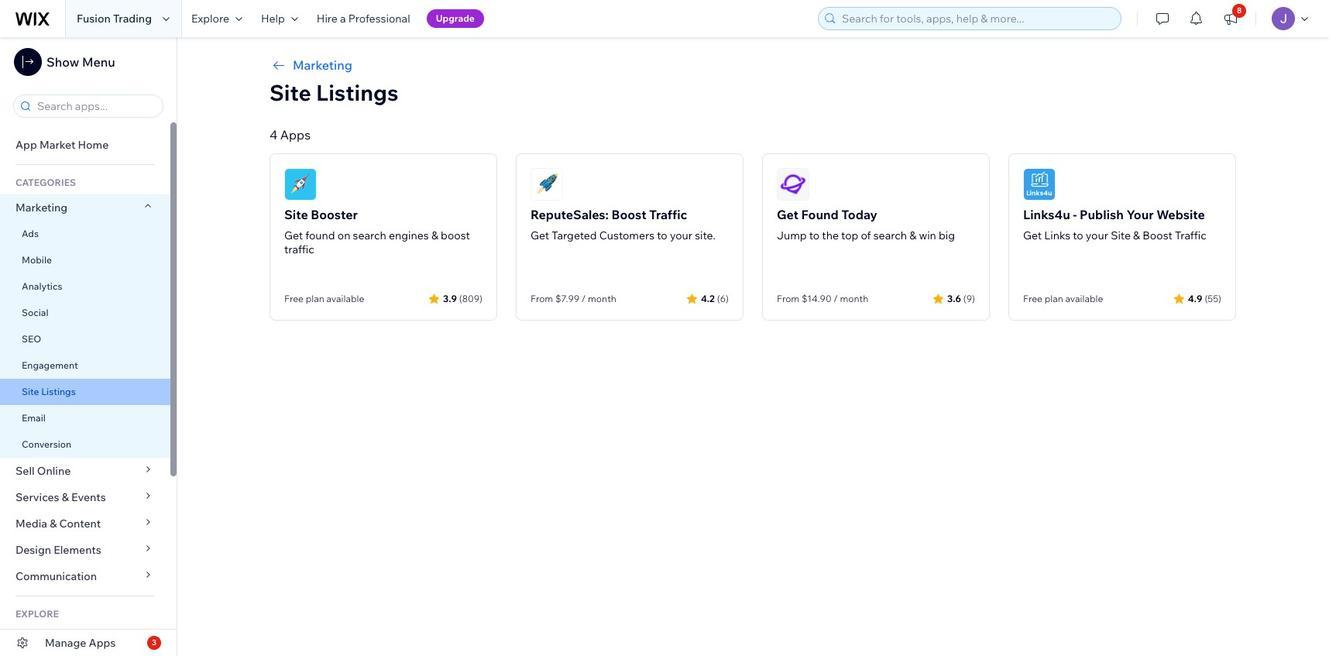 Task type: locate. For each thing, give the bounding box(es) containing it.
site down publish
[[1111, 229, 1131, 242]]

from left '$14.90'
[[777, 293, 800, 304]]

site listings link
[[0, 379, 170, 405]]

get inside reputesales: boost traffic get targeted customers to your site.
[[531, 229, 549, 242]]

conversion
[[22, 439, 71, 450]]

site booster logo image
[[284, 168, 317, 201]]

2 free plan available from the left
[[1023, 293, 1104, 304]]

(55)
[[1205, 292, 1222, 304]]

hire
[[317, 12, 338, 26]]

2 search from the left
[[874, 229, 907, 242]]

sell
[[15, 464, 35, 478]]

social
[[22, 307, 48, 318]]

traffic up the customers
[[649, 207, 687, 222]]

get inside site booster get found on search engines & boost traffic
[[284, 229, 303, 242]]

media
[[15, 517, 47, 531]]

links4u - publish your website logo image
[[1023, 168, 1056, 201]]

/ right '$14.90'
[[834, 293, 838, 304]]

get left links
[[1023, 229, 1042, 242]]

month right $7.99
[[588, 293, 617, 304]]

communication
[[15, 569, 99, 583]]

2 available from the left
[[1066, 293, 1104, 304]]

get left targeted
[[531, 229, 549, 242]]

1 horizontal spatial free plan available
[[1023, 293, 1104, 304]]

mobile link
[[0, 247, 170, 273]]

media & content link
[[0, 511, 170, 537]]

& left events
[[62, 490, 69, 504]]

marketing inside sidebar 'element'
[[15, 201, 68, 215]]

1 horizontal spatial plan
[[1045, 293, 1064, 304]]

1 horizontal spatial your
[[1086, 229, 1109, 242]]

1 free from the left
[[284, 293, 304, 304]]

free plan available down links
[[1023, 293, 1104, 304]]

links
[[1045, 229, 1071, 242]]

1 / from the left
[[582, 293, 586, 304]]

1 horizontal spatial listings
[[316, 79, 398, 106]]

get inside get found today jump to the top of search & win big
[[777, 207, 799, 222]]

1 horizontal spatial available
[[1066, 293, 1104, 304]]

traffic
[[284, 242, 314, 256]]

site listings down engagement
[[22, 386, 76, 397]]

0 horizontal spatial marketing
[[15, 201, 68, 215]]

1 vertical spatial marketing
[[15, 201, 68, 215]]

site up email in the bottom left of the page
[[22, 386, 39, 397]]

1 horizontal spatial apps
[[280, 127, 311, 143]]

listings down 'hire a professional'
[[316, 79, 398, 106]]

0 horizontal spatial free plan available
[[284, 293, 364, 304]]

upgrade
[[436, 12, 475, 24]]

events
[[71, 490, 106, 504]]

get up jump
[[777, 207, 799, 222]]

0 vertical spatial listings
[[316, 79, 398, 106]]

apps right manage
[[89, 636, 116, 650]]

menu
[[82, 54, 115, 70]]

show
[[46, 54, 79, 70]]

0 horizontal spatial available
[[327, 293, 364, 304]]

show menu button
[[14, 48, 115, 76]]

2 / from the left
[[834, 293, 838, 304]]

engagement link
[[0, 353, 170, 379]]

free down traffic
[[284, 293, 304, 304]]

marketing
[[293, 57, 352, 73], [15, 201, 68, 215]]

win
[[919, 229, 937, 242]]

available
[[327, 293, 364, 304], [1066, 293, 1104, 304]]

1 horizontal spatial marketing link
[[270, 56, 1237, 74]]

0 horizontal spatial from
[[531, 293, 553, 304]]

apps right 4
[[280, 127, 311, 143]]

0 horizontal spatial plan
[[306, 293, 324, 304]]

to inside reputesales: boost traffic get targeted customers to your site.
[[657, 229, 668, 242]]

8
[[1237, 5, 1242, 15]]

app market home link
[[0, 132, 170, 158]]

mobile
[[22, 254, 52, 266]]

3.6
[[947, 292, 961, 304]]

2 horizontal spatial to
[[1073, 229, 1084, 242]]

/ for found
[[834, 293, 838, 304]]

site inside sidebar 'element'
[[22, 386, 39, 397]]

1 plan from the left
[[306, 293, 324, 304]]

media & content
[[15, 517, 101, 531]]

1 horizontal spatial site listings
[[270, 79, 398, 106]]

1 vertical spatial marketing link
[[0, 194, 170, 221]]

traffic down website
[[1175, 229, 1207, 242]]

site booster get found on search engines & boost traffic
[[284, 207, 470, 256]]

0 horizontal spatial traffic
[[649, 207, 687, 222]]

traffic
[[649, 207, 687, 222], [1175, 229, 1207, 242]]

0 horizontal spatial boost
[[612, 207, 647, 222]]

0 vertical spatial boost
[[612, 207, 647, 222]]

month right '$14.90'
[[840, 293, 869, 304]]

manage apps
[[45, 636, 116, 650]]

0 horizontal spatial free
[[284, 293, 304, 304]]

/ right $7.99
[[582, 293, 586, 304]]

& left win
[[910, 229, 917, 242]]

& inside get found today jump to the top of search & win big
[[910, 229, 917, 242]]

to inside links4u - publish your website get links to your site & boost traffic
[[1073, 229, 1084, 242]]

from for get
[[777, 293, 800, 304]]

apps for 4 apps
[[280, 127, 311, 143]]

& left boost
[[431, 229, 438, 242]]

1 to from the left
[[657, 229, 668, 242]]

1 vertical spatial traffic
[[1175, 229, 1207, 242]]

free plan available for get
[[284, 293, 364, 304]]

ads
[[22, 228, 39, 239]]

4.2 (6)
[[701, 292, 729, 304]]

0 horizontal spatial search
[[353, 229, 386, 242]]

free for get
[[284, 293, 304, 304]]

to right links
[[1073, 229, 1084, 242]]

1 horizontal spatial /
[[834, 293, 838, 304]]

apps
[[280, 127, 311, 143], [89, 636, 116, 650]]

boost down your at the right of page
[[1143, 229, 1173, 242]]

3
[[152, 638, 157, 648]]

1 search from the left
[[353, 229, 386, 242]]

help button
[[252, 0, 307, 37]]

marketing link
[[270, 56, 1237, 74], [0, 194, 170, 221]]

free plan available
[[284, 293, 364, 304], [1023, 293, 1104, 304]]

sell online link
[[0, 458, 170, 484]]

0 horizontal spatial /
[[582, 293, 586, 304]]

& inside site booster get found on search engines & boost traffic
[[431, 229, 438, 242]]

listings down engagement
[[41, 386, 76, 397]]

to left the
[[809, 229, 820, 242]]

online
[[37, 464, 71, 478]]

free for publish
[[1023, 293, 1043, 304]]

trading
[[113, 12, 152, 26]]

available down on
[[327, 293, 364, 304]]

get inside links4u - publish your website get links to your site & boost traffic
[[1023, 229, 1042, 242]]

professional
[[348, 12, 410, 26]]

plan down traffic
[[306, 293, 324, 304]]

boost up the customers
[[612, 207, 647, 222]]

sidebar element
[[0, 37, 177, 656]]

0 vertical spatial site listings
[[270, 79, 398, 106]]

1 free plan available from the left
[[284, 293, 364, 304]]

explore
[[15, 608, 59, 620]]

2 free from the left
[[1023, 293, 1043, 304]]

boost inside links4u - publish your website get links to your site & boost traffic
[[1143, 229, 1173, 242]]

1 horizontal spatial traffic
[[1175, 229, 1207, 242]]

1 horizontal spatial search
[[874, 229, 907, 242]]

0 vertical spatial marketing
[[293, 57, 352, 73]]

top
[[841, 229, 859, 242]]

-
[[1073, 207, 1077, 222]]

links4u - publish your website get links to your site & boost traffic
[[1023, 207, 1207, 242]]

your inside reputesales: boost traffic get targeted customers to your site.
[[670, 229, 693, 242]]

0 horizontal spatial apps
[[89, 636, 116, 650]]

customers
[[599, 229, 655, 242]]

found
[[802, 207, 839, 222]]

free plan available for publish
[[1023, 293, 1104, 304]]

Search apps... field
[[33, 95, 158, 117]]

2 to from the left
[[809, 229, 820, 242]]

1 your from the left
[[670, 229, 693, 242]]

design elements link
[[0, 537, 170, 563]]

2 month from the left
[[840, 293, 869, 304]]

to
[[657, 229, 668, 242], [809, 229, 820, 242], [1073, 229, 1084, 242]]

analytics link
[[0, 273, 170, 300]]

month
[[588, 293, 617, 304], [840, 293, 869, 304]]

1 vertical spatial listings
[[41, 386, 76, 397]]

0 horizontal spatial your
[[670, 229, 693, 242]]

0 horizontal spatial month
[[588, 293, 617, 304]]

from left $7.99
[[531, 293, 553, 304]]

& down your at the right of page
[[1134, 229, 1141, 242]]

manage
[[45, 636, 86, 650]]

to inside get found today jump to the top of search & win big
[[809, 229, 820, 242]]

1 vertical spatial apps
[[89, 636, 116, 650]]

listings
[[316, 79, 398, 106], [41, 386, 76, 397]]

your
[[670, 229, 693, 242], [1086, 229, 1109, 242]]

3.9
[[443, 292, 457, 304]]

available down links
[[1066, 293, 1104, 304]]

site listings up 4 apps
[[270, 79, 398, 106]]

site inside links4u - publish your website get links to your site & boost traffic
[[1111, 229, 1131, 242]]

reputesales: boost traffic get targeted customers to your site.
[[531, 207, 716, 242]]

3 to from the left
[[1073, 229, 1084, 242]]

1 from from the left
[[531, 293, 553, 304]]

1 horizontal spatial boost
[[1143, 229, 1173, 242]]

1 horizontal spatial month
[[840, 293, 869, 304]]

free right (9)
[[1023, 293, 1043, 304]]

0 horizontal spatial to
[[657, 229, 668, 242]]

2 plan from the left
[[1045, 293, 1064, 304]]

analytics
[[22, 280, 62, 292]]

1 horizontal spatial marketing
[[293, 57, 352, 73]]

marketing down categories
[[15, 201, 68, 215]]

1 vertical spatial boost
[[1143, 229, 1173, 242]]

your left the site.
[[670, 229, 693, 242]]

search right on
[[353, 229, 386, 242]]

1 month from the left
[[588, 293, 617, 304]]

get left found
[[284, 229, 303, 242]]

marketing down 'hire'
[[293, 57, 352, 73]]

0 horizontal spatial site listings
[[22, 386, 76, 397]]

1 horizontal spatial to
[[809, 229, 820, 242]]

traffic inside links4u - publish your website get links to your site & boost traffic
[[1175, 229, 1207, 242]]

(9)
[[964, 292, 975, 304]]

1 vertical spatial site listings
[[22, 386, 76, 397]]

1 available from the left
[[327, 293, 364, 304]]

from
[[531, 293, 553, 304], [777, 293, 800, 304]]

get found today  logo image
[[777, 168, 810, 201]]

search right 'of'
[[874, 229, 907, 242]]

services & events link
[[0, 484, 170, 511]]

site down site booster logo
[[284, 207, 308, 222]]

0 vertical spatial marketing link
[[270, 56, 1237, 74]]

your down publish
[[1086, 229, 1109, 242]]

free plan available down traffic
[[284, 293, 364, 304]]

1 horizontal spatial free
[[1023, 293, 1043, 304]]

2 your from the left
[[1086, 229, 1109, 242]]

0 horizontal spatial marketing link
[[0, 194, 170, 221]]

2 from from the left
[[777, 293, 800, 304]]

1 horizontal spatial from
[[777, 293, 800, 304]]

0 horizontal spatial listings
[[41, 386, 76, 397]]

site inside site booster get found on search engines & boost traffic
[[284, 207, 308, 222]]

0 vertical spatial apps
[[280, 127, 311, 143]]

to right the customers
[[657, 229, 668, 242]]

apps inside sidebar 'element'
[[89, 636, 116, 650]]

plan down links
[[1045, 293, 1064, 304]]

0 vertical spatial traffic
[[649, 207, 687, 222]]



Task type: vqa. For each thing, say whether or not it's contained in the screenshot.
'SEO'
yes



Task type: describe. For each thing, give the bounding box(es) containing it.
app
[[15, 138, 37, 152]]

available for publish
[[1066, 293, 1104, 304]]

(809)
[[459, 292, 483, 304]]

site.
[[695, 229, 716, 242]]

4
[[270, 127, 278, 143]]

month for boost
[[588, 293, 617, 304]]

search inside site booster get found on search engines & boost traffic
[[353, 229, 386, 242]]

$7.99
[[555, 293, 580, 304]]

listings inside sidebar 'element'
[[41, 386, 76, 397]]

site up 4 apps
[[270, 79, 311, 106]]

plan for publish
[[1045, 293, 1064, 304]]

from $14.90 / month
[[777, 293, 869, 304]]

fusion
[[77, 12, 111, 26]]

categories
[[15, 177, 76, 188]]

4.9
[[1188, 292, 1203, 304]]

seo
[[22, 333, 41, 345]]

big
[[939, 229, 955, 242]]

month for found
[[840, 293, 869, 304]]

$14.90
[[802, 293, 832, 304]]

content
[[59, 517, 101, 531]]

from $7.99 / month
[[531, 293, 617, 304]]

services & events
[[15, 490, 106, 504]]

3.9 (809)
[[443, 292, 483, 304]]

publish
[[1080, 207, 1124, 222]]

hire a professional link
[[307, 0, 420, 37]]

4.9 (55)
[[1188, 292, 1222, 304]]

of
[[861, 229, 871, 242]]

today
[[842, 207, 878, 222]]

links4u
[[1023, 207, 1071, 222]]

reputesales:
[[531, 207, 609, 222]]

social link
[[0, 300, 170, 326]]

services
[[15, 490, 59, 504]]

help
[[261, 12, 285, 26]]

seo link
[[0, 326, 170, 353]]

ads link
[[0, 221, 170, 247]]

/ for boost
[[582, 293, 586, 304]]

4.2
[[701, 292, 715, 304]]

sell online
[[15, 464, 71, 478]]

conversion link
[[0, 432, 170, 458]]

design elements
[[15, 543, 101, 557]]

market
[[39, 138, 75, 152]]

& inside links4u - publish your website get links to your site & boost traffic
[[1134, 229, 1141, 242]]

website
[[1157, 207, 1205, 222]]

available for get
[[327, 293, 364, 304]]

& right media
[[50, 517, 57, 531]]

(6)
[[717, 292, 729, 304]]

app market home
[[15, 138, 109, 152]]

booster
[[311, 207, 358, 222]]

search inside get found today jump to the top of search & win big
[[874, 229, 907, 242]]

show menu
[[46, 54, 115, 70]]

your inside links4u - publish your website get links to your site & boost traffic
[[1086, 229, 1109, 242]]

your
[[1127, 207, 1154, 222]]

design
[[15, 543, 51, 557]]

plan for get
[[306, 293, 324, 304]]

email link
[[0, 405, 170, 432]]

4 apps
[[270, 127, 311, 143]]

get found today jump to the top of search & win big
[[777, 207, 955, 242]]

hire a professional
[[317, 12, 410, 26]]

fusion trading
[[77, 12, 152, 26]]

home
[[78, 138, 109, 152]]

reputesales: boost traffic logo image
[[531, 168, 563, 201]]

jump
[[777, 229, 807, 242]]

found
[[305, 229, 335, 242]]

from for reputesales:
[[531, 293, 553, 304]]

explore
[[191, 12, 229, 26]]

on
[[338, 229, 350, 242]]

communication link
[[0, 563, 170, 590]]

Search for tools, apps, help & more... field
[[838, 8, 1116, 29]]

targeted
[[552, 229, 597, 242]]

traffic inside reputesales: boost traffic get targeted customers to your site.
[[649, 207, 687, 222]]

the
[[822, 229, 839, 242]]

engines
[[389, 229, 429, 242]]

boost inside reputesales: boost traffic get targeted customers to your site.
[[612, 207, 647, 222]]

email
[[22, 412, 46, 424]]

elements
[[54, 543, 101, 557]]

site listings inside sidebar 'element'
[[22, 386, 76, 397]]

engagement
[[22, 359, 78, 371]]

apps for manage apps
[[89, 636, 116, 650]]

8 button
[[1214, 0, 1248, 37]]

a
[[340, 12, 346, 26]]

upgrade button
[[427, 9, 484, 28]]

3.6 (9)
[[947, 292, 975, 304]]



